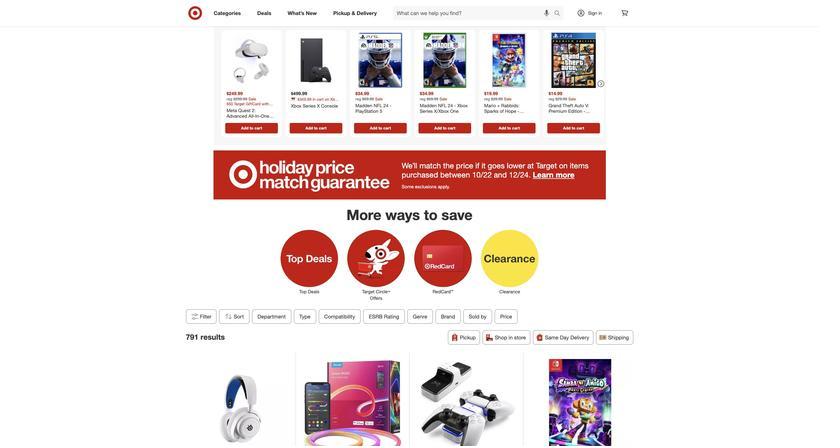 Task type: vqa. For each thing, say whether or not it's contained in the screenshot.
Free associated with 1283
no



Task type: locate. For each thing, give the bounding box(es) containing it.
3 add to cart button from the left
[[354, 123, 407, 133]]

steelseries arctis nova 7p wireless gaming headset - white image
[[188, 359, 289, 446], [188, 359, 289, 446]]

- inside meta quest 2: advanced all-in-one virtual reality headset - 128gb
[[274, 119, 276, 125]]

1 vertical spatial target
[[362, 289, 375, 295]]

cart up xbox series x console
[[317, 97, 324, 102]]

add to cart for madden nfl 24 - playstation 5
[[370, 126, 391, 130]]

reg
[[227, 96, 232, 101], [355, 96, 361, 101], [420, 96, 426, 101], [484, 96, 490, 101], [549, 96, 554, 101]]

2 add from the left
[[305, 126, 313, 130]]

to down x/xbox
[[443, 126, 447, 130]]

cart down xbox series x console
[[319, 126, 327, 130]]

series
[[291, 102, 302, 107], [303, 103, 316, 109], [420, 108, 433, 114]]

1 reg from the left
[[227, 96, 232, 101]]

5 add to cart from the left
[[499, 126, 520, 130]]

2 horizontal spatial xbox
[[457, 103, 468, 108]]

add to cart button down all-
[[225, 123, 278, 133]]

0 vertical spatial delivery
[[357, 10, 377, 16]]

sale up 5
[[375, 96, 383, 101]]

in inside button
[[509, 334, 513, 341]]

sale
[[248, 96, 256, 101], [375, 96, 383, 101], [440, 96, 447, 101], [504, 96, 512, 101], [568, 96, 576, 101]]

target
[[536, 161, 557, 170], [362, 289, 375, 295]]

xbox left mario
[[457, 103, 468, 108]]

grand theft auto v: premium edition - playstation 4 image
[[546, 33, 601, 88]]

pickup left &
[[333, 10, 350, 16]]

2 nfl from the left
[[438, 103, 447, 108]]

delivery right &
[[357, 10, 377, 16]]

reg for grand theft auto v: premium edition - playstation 4
[[549, 96, 554, 101]]

$69.99 inside the $34.99 reg $69.99 sale madden nfl 24 - xbox series x/xbox one
[[427, 96, 438, 101]]

add to cart down switch
[[499, 126, 520, 130]]

cart down x/xbox
[[448, 126, 455, 130]]

nfl inside $34.99 reg $69.99 sale madden nfl 24 - playstation 5
[[374, 103, 382, 108]]

add for mario + rabbids: sparks of hope - nintendo switch
[[499, 126, 506, 130]]

one inside meta quest 2: advanced all-in-one virtual reality headset - 128gb
[[261, 113, 269, 119]]

add to cart button down 4
[[547, 123, 600, 133]]

to down 5
[[378, 126, 382, 130]]

0 horizontal spatial 24
[[383, 103, 389, 108]]

1 horizontal spatial in
[[509, 334, 513, 341]]

one right x/xbox
[[450, 108, 459, 114]]

target up offers
[[362, 289, 375, 295]]

to left 'save'
[[424, 206, 438, 223]]

1 horizontal spatial $69.99
[[427, 96, 438, 101]]

add for grand theft auto v: premium edition - playstation 4
[[563, 126, 571, 130]]

theft
[[563, 103, 573, 108]]

4 add to cart button from the left
[[419, 123, 471, 133]]

6 add to cart from the left
[[563, 126, 584, 130]]

0 horizontal spatial playstation
[[355, 108, 378, 114]]

cart
[[317, 97, 324, 102], [254, 126, 262, 130], [319, 126, 327, 130], [383, 126, 391, 130], [448, 126, 455, 130], [512, 126, 520, 130], [577, 126, 584, 130]]

add for madden nfl 24 - xbox series x/xbox one
[[434, 126, 442, 130]]

sale up theft
[[568, 96, 576, 101]]

0 horizontal spatial deals
[[257, 10, 271, 16]]

top
[[299, 289, 307, 295]]

2 $34.99 from the left
[[420, 91, 434, 96]]

by
[[481, 314, 487, 320]]

type
[[299, 314, 311, 320]]

5 reg from the left
[[549, 96, 554, 101]]

3 add from the left
[[370, 126, 377, 130]]

$69.99 for series
[[427, 96, 438, 101]]

0 vertical spatial pickup
[[333, 10, 350, 16]]

1 madden from the left
[[355, 103, 372, 108]]

4 add from the left
[[434, 126, 442, 130]]

1 sale from the left
[[248, 96, 256, 101]]

on up xbox series x console
[[325, 97, 329, 102]]

search button
[[551, 6, 567, 22]]

sign in link
[[572, 6, 613, 20]]

sold by
[[469, 314, 487, 320]]

playstation down "premium" on the top right of the page
[[549, 114, 572, 120]]

1 vertical spatial delivery
[[571, 334, 589, 341]]

1 add to cart button from the left
[[225, 123, 278, 133]]

in right sign
[[599, 10, 602, 16]]

0 horizontal spatial on
[[325, 97, 329, 102]]

series down $349.99
[[303, 103, 316, 109]]

nfl up x/xbox
[[438, 103, 447, 108]]

24 for playstation
[[383, 103, 389, 108]]

1 vertical spatial on
[[325, 97, 329, 102]]

items
[[425, 13, 450, 25], [570, 161, 589, 170]]

add to cart button down xbox series x console
[[290, 123, 342, 133]]

sign
[[588, 10, 598, 16]]

sale up the 2: at the left of the page
[[248, 96, 256, 101]]

1 horizontal spatial xbox
[[330, 97, 339, 102]]

sale inside $14.99 reg $29.99 sale grand theft auto v: premium edition - playstation 4
[[568, 96, 576, 101]]

2 $69.99 from the left
[[427, 96, 438, 101]]

nfl
[[374, 103, 382, 108], [438, 103, 447, 108]]

1 $34.99 from the left
[[355, 91, 369, 96]]

1 horizontal spatial on
[[394, 13, 405, 25]]

delivery right day
[[571, 334, 589, 341]]

1 vertical spatial in
[[313, 97, 316, 102]]

1 horizontal spatial playstation
[[549, 114, 572, 120]]

xbox up xbox series x console
[[330, 97, 339, 102]]

What can we help you find? suggestions appear below search field
[[393, 6, 556, 20]]

sale inside $34.99 reg $69.99 sale madden nfl 24 - playstation 5
[[375, 96, 383, 101]]

items inside we'll match the price if it goes lower at target on items purchased between 10/22 and 12/24.
[[570, 161, 589, 170]]

5 add from the left
[[499, 126, 506, 130]]

$34.99 for madden nfl 24 - playstation 5
[[355, 91, 369, 96]]

add to cart button down x/xbox
[[419, 123, 471, 133]]

esrb
[[369, 314, 383, 320]]

1 horizontal spatial x
[[317, 103, 320, 109]]

in
[[599, 10, 602, 16], [313, 97, 316, 102], [509, 334, 513, 341]]

1 horizontal spatial 24
[[448, 103, 453, 108]]

shop in store
[[495, 334, 526, 341]]

1 vertical spatial deals
[[308, 289, 320, 295]]

add down switch
[[499, 126, 506, 130]]

madden nfl 24 - playstation 5 image
[[353, 33, 408, 88]]

in-
[[255, 113, 261, 119]]

0 vertical spatial on
[[394, 13, 405, 25]]

top deals link
[[276, 228, 343, 295]]

$249.99 reg $299.99 sale
[[227, 91, 256, 101]]

2 sale from the left
[[375, 96, 383, 101]]

0 horizontal spatial x
[[303, 102, 306, 107]]

$34.99 reg $69.99 sale madden nfl 24 - xbox series x/xbox one
[[420, 91, 468, 114]]

items inside carousel region
[[425, 13, 450, 25]]

series inside '$349.99 in cart on xbox series x console'
[[291, 102, 302, 107]]

xbox down $349.99
[[291, 103, 301, 109]]

to down reality
[[250, 126, 253, 130]]

insten charging station for ps5 controller - dual charger & dock with led indicator for sony playstation 5, gaming accessories, white image
[[416, 359, 517, 446], [416, 359, 517, 446]]

24 inside the $34.99 reg $69.99 sale madden nfl 24 - xbox series x/xbox one
[[448, 103, 453, 108]]

console
[[307, 102, 321, 107], [321, 103, 338, 109]]

sale up "rabbids:"
[[504, 96, 512, 101]]

to for xbox series x console
[[314, 126, 318, 130]]

reg for madden nfl 24 - playstation 5
[[355, 96, 361, 101]]

on
[[394, 13, 405, 25], [325, 97, 329, 102], [559, 161, 568, 170]]

same
[[545, 334, 559, 341]]

reg inside $34.99 reg $69.99 sale madden nfl 24 - playstation 5
[[355, 96, 361, 101]]

add to cart down x/xbox
[[434, 126, 455, 130]]

add down edition
[[563, 126, 571, 130]]

categories
[[214, 10, 241, 16]]

add down xbox series x console
[[305, 126, 313, 130]]

console inside '$349.99 in cart on xbox series x console'
[[307, 102, 321, 107]]

4 reg from the left
[[484, 96, 490, 101]]

deals inside top deals link
[[308, 289, 320, 295]]

on left top
[[394, 13, 405, 25]]

add to cart button down switch
[[483, 123, 536, 133]]

4 sale from the left
[[504, 96, 512, 101]]

target right the at
[[536, 161, 557, 170]]

add down reality
[[241, 126, 248, 130]]

reg for madden nfl 24 - xbox series x/xbox one
[[420, 96, 426, 101]]

more
[[347, 206, 382, 223]]

top deals
[[299, 289, 320, 295]]

0 horizontal spatial one
[[261, 113, 269, 119]]

$69.99 inside $34.99 reg $69.99 sale madden nfl 24 - playstation 5
[[362, 96, 374, 101]]

add to cart
[[241, 126, 262, 130], [305, 126, 327, 130], [370, 126, 391, 130], [434, 126, 455, 130], [499, 126, 520, 130], [563, 126, 584, 130]]

between
[[440, 170, 470, 180]]

cart down switch
[[512, 126, 520, 130]]

$499.99
[[291, 91, 307, 96]]

playstation left 5
[[355, 108, 378, 114]]

0 horizontal spatial pickup
[[333, 10, 350, 16]]

pickup inside pickup & delivery link
[[333, 10, 350, 16]]

- inside $19.99 reg $39.99 sale mario + rabbids: sparks of hope - nintendo switch
[[518, 108, 519, 114]]

3 sale from the left
[[440, 96, 447, 101]]

reg inside the $34.99 reg $69.99 sale madden nfl 24 - xbox series x/xbox one
[[420, 96, 426, 101]]

sale up x/xbox
[[440, 96, 447, 101]]

add to cart down 4
[[563, 126, 584, 130]]

$34.99 inside $34.99 reg $69.99 sale madden nfl 24 - playstation 5
[[355, 91, 369, 96]]

playstation inside $34.99 reg $69.99 sale madden nfl 24 - playstation 5
[[355, 108, 378, 114]]

- inside $34.99 reg $69.99 sale madden nfl 24 - playstation 5
[[390, 103, 392, 108]]

- for $14.99 reg $29.99 sale grand theft auto v: premium edition - playstation 4
[[584, 108, 586, 114]]

0 horizontal spatial target
[[362, 289, 375, 295]]

in for sign
[[599, 10, 602, 16]]

madden for madden nfl 24 - playstation 5
[[355, 103, 372, 108]]

1 horizontal spatial items
[[570, 161, 589, 170]]

0 horizontal spatial $69.99
[[362, 96, 374, 101]]

genre button
[[407, 310, 433, 324]]

24 inside $34.99 reg $69.99 sale madden nfl 24 - playstation 5
[[383, 103, 389, 108]]

add to cart for mario + rabbids: sparks of hope - nintendo switch
[[499, 126, 520, 130]]

1 vertical spatial items
[[570, 161, 589, 170]]

pickup
[[333, 10, 350, 16], [460, 334, 476, 341]]

cart down headset
[[254, 126, 262, 130]]

sale inside the $34.99 reg $69.99 sale madden nfl 24 - xbox series x/xbox one
[[440, 96, 447, 101]]

0 vertical spatial target
[[536, 161, 557, 170]]

0 horizontal spatial $34.99
[[355, 91, 369, 96]]

add to cart down xbox series x console
[[305, 126, 327, 130]]

1 add from the left
[[241, 126, 248, 130]]

meta quest 2: advanced all-in-one virtual reality headset - 128gb image
[[224, 33, 279, 88]]

10/22
[[472, 170, 492, 180]]

1 add to cart from the left
[[241, 126, 262, 130]]

0 horizontal spatial in
[[313, 97, 316, 102]]

5 add to cart button from the left
[[483, 123, 536, 133]]

to for meta quest 2: advanced all-in-one virtual reality headset - 128gb
[[250, 126, 253, 130]]

0 horizontal spatial items
[[425, 13, 450, 25]]

one up headset
[[261, 113, 269, 119]]

1 horizontal spatial target
[[536, 161, 557, 170]]

virtual
[[227, 119, 240, 125]]

reg inside $14.99 reg $29.99 sale grand theft auto v: premium edition - playstation 4
[[549, 96, 554, 101]]

to for grand theft auto v: premium edition - playstation 4
[[572, 126, 576, 130]]

0 horizontal spatial delivery
[[357, 10, 377, 16]]

to down switch
[[507, 126, 511, 130]]

1 horizontal spatial $34.99
[[420, 91, 434, 96]]

shipping
[[608, 334, 629, 341]]

1 24 from the left
[[383, 103, 389, 108]]

- inside $14.99 reg $29.99 sale grand theft auto v: premium edition - playstation 4
[[584, 108, 586, 114]]

2 madden from the left
[[420, 103, 437, 108]]

esrb rating button
[[363, 310, 405, 324]]

in left store
[[509, 334, 513, 341]]

0 horizontal spatial series
[[291, 102, 302, 107]]

madden inside $34.99 reg $69.99 sale madden nfl 24 - playstation 5
[[355, 103, 372, 108]]

1 $69.99 from the left
[[362, 96, 374, 101]]

6 add to cart button from the left
[[547, 123, 600, 133]]

0 horizontal spatial nfl
[[374, 103, 382, 108]]

to down xbox series x console
[[314, 126, 318, 130]]

delivery inside pickup & delivery link
[[357, 10, 377, 16]]

add to cart button for mario + rabbids: sparks of hope - nintendo switch
[[483, 123, 536, 133]]

cart for madden nfl 24 - playstation 5
[[383, 126, 391, 130]]

deals link
[[252, 6, 280, 20]]

madden for madden nfl 24 - xbox series x/xbox one
[[420, 103, 437, 108]]

to
[[250, 126, 253, 130], [314, 126, 318, 130], [378, 126, 382, 130], [443, 126, 447, 130], [507, 126, 511, 130], [572, 126, 576, 130], [424, 206, 438, 223]]

circle™
[[376, 289, 390, 295]]

deals inside "link"
[[257, 10, 271, 16]]

-
[[390, 103, 392, 108], [454, 103, 456, 108], [518, 108, 519, 114], [584, 108, 586, 114], [274, 119, 276, 125]]

add to cart down 5
[[370, 126, 391, 130]]

2 horizontal spatial in
[[599, 10, 602, 16]]

goes
[[488, 161, 505, 170]]

govee rgbic led neon rope light 6.5' image
[[302, 359, 403, 446], [302, 359, 403, 446]]

1 horizontal spatial delivery
[[571, 334, 589, 341]]

3 reg from the left
[[420, 96, 426, 101]]

0 horizontal spatial madden
[[355, 103, 372, 108]]

delivery inside same day delivery button
[[571, 334, 589, 341]]

madden inside the $34.99 reg $69.99 sale madden nfl 24 - xbox series x/xbox one
[[420, 103, 437, 108]]

2 horizontal spatial on
[[559, 161, 568, 170]]

$19.99 reg $39.99 sale mario + rabbids: sparks of hope - nintendo switch
[[484, 91, 520, 120]]

4 add to cart from the left
[[434, 126, 455, 130]]

samba de amigo: party central - nintendo switch image
[[530, 359, 631, 446], [530, 359, 631, 446]]

series down $499.99
[[291, 102, 302, 107]]

x/xbox
[[434, 108, 449, 114]]

2 vertical spatial on
[[559, 161, 568, 170]]

$69.99
[[362, 96, 374, 101], [427, 96, 438, 101]]

2 add to cart from the left
[[305, 126, 327, 130]]

nfl up 5
[[374, 103, 382, 108]]

grand
[[549, 103, 561, 108]]

6 add from the left
[[563, 126, 571, 130]]

$249.99
[[227, 91, 243, 96]]

pickup inside pickup "button"
[[460, 334, 476, 341]]

$34.99 inside the $34.99 reg $69.99 sale madden nfl 24 - xbox series x/xbox one
[[420, 91, 434, 96]]

pickup down sold
[[460, 334, 476, 341]]

sale for madden nfl 24 - xbox series x/xbox one
[[440, 96, 447, 101]]

2 vertical spatial in
[[509, 334, 513, 341]]

add for madden nfl 24 - playstation 5
[[370, 126, 377, 130]]

0 vertical spatial items
[[425, 13, 450, 25]]

4
[[573, 114, 576, 120]]

redcard™ link
[[410, 228, 477, 295]]

5 sale from the left
[[568, 96, 576, 101]]

the
[[443, 161, 454, 170]]

deals left what's
[[257, 10, 271, 16]]

categories link
[[208, 6, 249, 20]]

3 add to cart from the left
[[370, 126, 391, 130]]

2 24 from the left
[[448, 103, 453, 108]]

lower
[[507, 161, 525, 170]]

add down x/xbox
[[434, 126, 442, 130]]

cart inside '$349.99 in cart on xbox series x console'
[[317, 97, 324, 102]]

price button
[[495, 310, 518, 324]]

add to cart button down 5
[[354, 123, 407, 133]]

in up xbox series x console
[[313, 97, 316, 102]]

filter button
[[186, 310, 216, 324]]

cart down edition
[[577, 126, 584, 130]]

on right learn
[[559, 161, 568, 170]]

1 horizontal spatial one
[[450, 108, 459, 114]]

in for shop
[[509, 334, 513, 341]]

1 vertical spatial pickup
[[460, 334, 476, 341]]

$29.99
[[556, 96, 567, 101]]

series left x/xbox
[[420, 108, 433, 114]]

nfl inside the $34.99 reg $69.99 sale madden nfl 24 - xbox series x/xbox one
[[438, 103, 447, 108]]

cart down $34.99 reg $69.99 sale madden nfl 24 - playstation 5
[[383, 126, 391, 130]]

2:
[[252, 108, 256, 113]]

in inside '$349.99 in cart on xbox series x console'
[[313, 97, 316, 102]]

2 reg from the left
[[355, 96, 361, 101]]

2 horizontal spatial series
[[420, 108, 433, 114]]

1 horizontal spatial pickup
[[460, 334, 476, 341]]

1 nfl from the left
[[374, 103, 382, 108]]

0 vertical spatial deals
[[257, 10, 271, 16]]

$349.99
[[298, 97, 311, 102]]

add to cart down reality
[[241, 126, 262, 130]]

1 horizontal spatial madden
[[420, 103, 437, 108]]

1 horizontal spatial deals
[[308, 289, 320, 295]]

madden nfl 24 - xbox series x/xbox one image
[[417, 33, 473, 88]]

meta
[[227, 108, 237, 113]]

0 vertical spatial in
[[599, 10, 602, 16]]

learn
[[533, 170, 554, 180]]

- inside the $34.99 reg $69.99 sale madden nfl 24 - xbox series x/xbox one
[[454, 103, 456, 108]]

1 horizontal spatial nfl
[[438, 103, 447, 108]]

reg inside $249.99 reg $299.99 sale
[[227, 96, 232, 101]]

cart for grand theft auto v: premium edition - playstation 4
[[577, 126, 584, 130]]

cart for madden nfl 24 - xbox series x/xbox one
[[448, 126, 455, 130]]

- for meta quest 2: advanced all-in-one virtual reality headset - 128gb
[[274, 119, 276, 125]]

to down 4
[[572, 126, 576, 130]]

delivery for same day delivery
[[571, 334, 589, 341]]

pickup & delivery link
[[328, 6, 385, 20]]

deals
[[257, 10, 271, 16], [308, 289, 320, 295]]

$19.99
[[484, 91, 498, 96]]

add down $34.99 reg $69.99 sale madden nfl 24 - playstation 5
[[370, 126, 377, 130]]

2 add to cart button from the left
[[290, 123, 342, 133]]

target inside we'll match the price if it goes lower at target on items purchased between 10/22 and 12/24.
[[536, 161, 557, 170]]

deals right top
[[308, 289, 320, 295]]

x
[[303, 102, 306, 107], [317, 103, 320, 109]]

reg inside $19.99 reg $39.99 sale mario + rabbids: sparks of hope - nintendo switch
[[484, 96, 490, 101]]

on inside '$349.99 in cart on xbox series x console'
[[325, 97, 329, 102]]

sale inside $19.99 reg $39.99 sale mario + rabbids: sparks of hope - nintendo switch
[[504, 96, 512, 101]]



Task type: describe. For each thing, give the bounding box(es) containing it.
more ways to save
[[347, 206, 473, 223]]

brand button
[[436, 310, 461, 324]]

on inside we'll match the price if it goes lower at target on items purchased between 10/22 and 12/24.
[[559, 161, 568, 170]]

genre
[[413, 314, 427, 320]]

redcard™
[[433, 289, 453, 295]]

pickup for pickup
[[460, 334, 476, 341]]

+
[[497, 103, 500, 108]]

to for mario + rabbids: sparks of hope - nintendo switch
[[507, 126, 511, 130]]

sale inside $249.99 reg $299.99 sale
[[248, 96, 256, 101]]

price
[[500, 314, 512, 320]]

same day delivery button
[[533, 331, 594, 345]]

mario
[[484, 103, 496, 108]]

search
[[551, 10, 567, 17]]

what's new link
[[282, 6, 325, 20]]

rabbids:
[[501, 103, 520, 108]]

some exclusions apply.
[[402, 184, 450, 189]]

filter
[[200, 314, 212, 320]]

add to cart for madden nfl 24 - xbox series x/xbox one
[[434, 126, 455, 130]]

what's new
[[288, 10, 317, 16]]

to for madden nfl 24 - playstation 5
[[378, 126, 382, 130]]

if
[[476, 161, 480, 170]]

reg for mario + rabbids: sparks of hope - nintendo switch
[[484, 96, 490, 101]]

compatibility button
[[319, 310, 361, 324]]

791 results
[[186, 332, 225, 342]]

to for madden nfl 24 - xbox series x/xbox one
[[443, 126, 447, 130]]

target holiday price match guarantee image
[[213, 150, 606, 200]]

sold by button
[[463, 310, 492, 324]]

type button
[[294, 310, 316, 324]]

clearance
[[500, 289, 520, 295]]

playstation inside $14.99 reg $29.99 sale grand theft auto v: premium edition - playstation 4
[[549, 114, 572, 120]]

delivery for pickup & delivery
[[357, 10, 377, 16]]

128gb
[[227, 125, 241, 130]]

$14.99
[[549, 91, 562, 96]]

in for $349.99
[[313, 97, 316, 102]]

add to cart button for meta quest 2: advanced all-in-one virtual reality headset - 128gb
[[225, 123, 278, 133]]

pickup for pickup & delivery
[[333, 10, 350, 16]]

xbox inside the $34.99 reg $69.99 sale madden nfl 24 - xbox series x/xbox one
[[457, 103, 468, 108]]

cart for xbox series x console
[[319, 126, 327, 130]]

department button
[[252, 310, 291, 324]]

meta quest 2: advanced all-in-one virtual reality headset - 128gb
[[227, 108, 276, 130]]

target circle™ offers
[[362, 289, 390, 301]]

sale for mario + rabbids: sparks of hope - nintendo switch
[[504, 96, 512, 101]]

xbox series x console image
[[288, 33, 344, 88]]

cart for meta quest 2: advanced all-in-one virtual reality headset - 128gb
[[254, 126, 262, 130]]

add for meta quest 2: advanced all-in-one virtual reality headset - 128gb
[[241, 126, 248, 130]]

pickup & delivery
[[333, 10, 377, 16]]

clearance link
[[477, 228, 543, 295]]

add to cart button for madden nfl 24 - playstation 5
[[354, 123, 407, 133]]

sort
[[234, 314, 244, 320]]

cart for mario + rabbids: sparks of hope - nintendo switch
[[512, 126, 520, 130]]

offers
[[370, 296, 383, 301]]

$349.99 in cart on xbox series x console
[[291, 97, 339, 107]]

sort button
[[219, 310, 249, 324]]

series inside the $34.99 reg $69.99 sale madden nfl 24 - xbox series x/xbox one
[[420, 108, 433, 114]]

hope
[[505, 108, 516, 114]]

quest
[[238, 108, 250, 113]]

1 horizontal spatial series
[[303, 103, 316, 109]]

store
[[514, 334, 526, 341]]

save
[[369, 13, 391, 25]]

brand
[[441, 314, 455, 320]]

add to cart for meta quest 2: advanced all-in-one virtual reality headset - 128gb
[[241, 126, 262, 130]]

some
[[402, 184, 414, 189]]

sparks
[[484, 108, 499, 114]]

sale for madden nfl 24 - playstation 5
[[375, 96, 383, 101]]

at
[[528, 161, 534, 170]]

exclusions
[[415, 184, 437, 189]]

add to cart button for grand theft auto v: premium edition - playstation 4
[[547, 123, 600, 133]]

0 horizontal spatial xbox
[[291, 103, 301, 109]]

purchased
[[402, 170, 438, 180]]

all-
[[248, 113, 255, 119]]

department
[[258, 314, 286, 320]]

xbox series x console
[[291, 103, 338, 109]]

match
[[420, 161, 441, 170]]

of
[[500, 108, 504, 114]]

nfl for series
[[438, 103, 447, 108]]

one inside the $34.99 reg $69.99 sale madden nfl 24 - xbox series x/xbox one
[[450, 108, 459, 114]]

rating
[[384, 314, 399, 320]]

carousel region
[[213, 8, 606, 150]]

shop in store button
[[483, 331, 530, 345]]

apply.
[[438, 184, 450, 189]]

sale for grand theft auto v: premium edition - playstation 4
[[568, 96, 576, 101]]

add to cart button for madden nfl 24 - xbox series x/xbox one
[[419, 123, 471, 133]]

and
[[494, 170, 507, 180]]

sold
[[469, 314, 480, 320]]

ways
[[386, 206, 420, 223]]

mario + rabbids: sparks of hope - nintendo switch image
[[482, 33, 537, 88]]

save
[[442, 206, 473, 223]]

- for $19.99 reg $39.99 sale mario + rabbids: sparks of hope - nintendo switch
[[518, 108, 519, 114]]

esrb rating
[[369, 314, 399, 320]]

target inside target circle™ offers
[[362, 289, 375, 295]]

compatibility
[[324, 314, 355, 320]]

nfl for 5
[[374, 103, 382, 108]]

x inside '$349.99 in cart on xbox series x console'
[[303, 102, 306, 107]]

add to cart button for xbox series x console
[[290, 123, 342, 133]]

add for xbox series x console
[[305, 126, 313, 130]]

&
[[352, 10, 355, 16]]

xbox inside '$349.99 in cart on xbox series x console'
[[330, 97, 339, 102]]

12/24.
[[509, 170, 531, 180]]

v:
[[585, 103, 589, 108]]

$299.99
[[233, 96, 247, 101]]

791
[[186, 332, 199, 342]]

5
[[380, 108, 382, 114]]

same day delivery
[[545, 334, 589, 341]]

we'll
[[402, 161, 418, 170]]

shipping button
[[596, 331, 633, 345]]

$34.99 for madden nfl 24 - xbox series x/xbox one
[[420, 91, 434, 96]]

new
[[306, 10, 317, 16]]

more
[[556, 170, 575, 180]]

$14.99 reg $29.99 sale grand theft auto v: premium edition - playstation 4
[[549, 91, 589, 120]]

edition
[[568, 108, 582, 114]]

$39.99
[[491, 96, 503, 101]]

add to cart for grand theft auto v: premium edition - playstation 4
[[563, 126, 584, 130]]

headset
[[256, 119, 273, 125]]

$69.99 for 5
[[362, 96, 374, 101]]

save on top items
[[369, 13, 450, 25]]

we'll match the price if it goes lower at target on items purchased between 10/22 and 12/24.
[[402, 161, 589, 180]]

it
[[482, 161, 486, 170]]

add to cart for xbox series x console
[[305, 126, 327, 130]]

learn more
[[533, 170, 575, 180]]

24 for xbox
[[448, 103, 453, 108]]

nintendo
[[484, 114, 503, 120]]

advanced
[[227, 113, 247, 119]]



